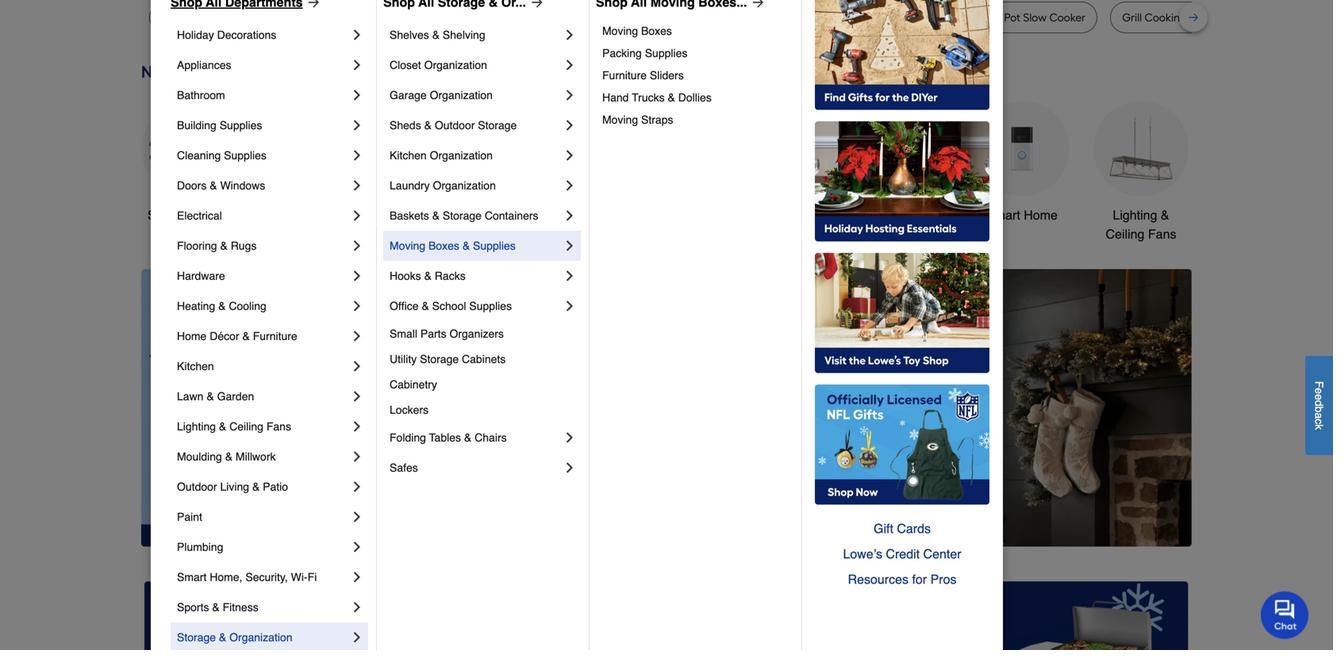 Task type: vqa. For each thing, say whether or not it's contained in the screenshot.
31 for $20.00
no



Task type: locate. For each thing, give the bounding box(es) containing it.
0 vertical spatial smart
[[987, 208, 1021, 223]]

& inside shelves & shelving link
[[432, 29, 440, 41]]

f e e d b a c k button
[[1306, 356, 1333, 456]]

plumbing
[[177, 541, 223, 554]]

chevron right image
[[349, 27, 365, 43], [562, 57, 578, 73], [349, 87, 365, 103], [349, 148, 365, 164], [349, 178, 365, 194], [562, 178, 578, 194], [349, 208, 365, 224], [562, 208, 578, 224], [349, 238, 365, 254], [562, 238, 578, 254], [562, 298, 578, 314], [349, 329, 365, 344], [349, 359, 365, 375], [349, 419, 365, 435], [349, 449, 365, 465], [349, 479, 365, 495], [349, 540, 365, 556], [349, 600, 365, 616]]

lowe's credit center
[[843, 547, 962, 562]]

cleaning supplies
[[177, 149, 267, 162]]

baskets & storage containers link
[[390, 201, 562, 231]]

chevron right image for flooring & rugs
[[349, 238, 365, 254]]

kitchen up lawn
[[177, 360, 214, 373]]

0 vertical spatial furniture
[[602, 69, 647, 82]]

cooker up shelves
[[402, 11, 438, 24]]

0 vertical spatial lighting & ceiling fans
[[1106, 208, 1177, 242]]

building supplies
[[177, 119, 262, 132]]

organization inside laundry organization link
[[433, 179, 496, 192]]

& inside doors & windows link
[[210, 179, 217, 192]]

arrow right image
[[747, 0, 766, 10]]

pros
[[931, 573, 957, 587]]

0 horizontal spatial smart
[[177, 571, 207, 584]]

storage down sports
[[177, 632, 216, 644]]

lighting
[[1113, 208, 1158, 223], [177, 421, 216, 433]]

moving
[[602, 25, 638, 37], [602, 113, 638, 126], [390, 240, 426, 252]]

0 vertical spatial home
[[1024, 208, 1058, 223]]

chevron right image for storage & organization
[[349, 630, 365, 646]]

tools up equipment
[[788, 208, 818, 223]]

0 horizontal spatial cooker
[[402, 11, 438, 24]]

moving boxes
[[602, 25, 672, 37]]

decorations down christmas on the left top of the page
[[512, 227, 580, 242]]

1 vertical spatial bathroom
[[876, 208, 931, 223]]

& inside the hand trucks & dollies link
[[668, 91, 675, 104]]

2 e from the top
[[1313, 395, 1326, 401]]

2 cooking from the left
[[1145, 11, 1187, 24]]

organization down sheds & outdoor storage
[[430, 149, 493, 162]]

2 horizontal spatial outdoor
[[739, 208, 785, 223]]

fans
[[1148, 227, 1177, 242], [267, 421, 291, 433]]

3 pot from the left
[[919, 11, 936, 24]]

organization for closet organization
[[424, 59, 487, 71]]

1 vertical spatial kitchen
[[177, 360, 214, 373]]

1 e from the top
[[1313, 388, 1326, 395]]

1 horizontal spatial ceiling
[[1106, 227, 1145, 242]]

1 pot from the left
[[765, 11, 781, 24]]

& inside moulding & millwork link
[[225, 451, 233, 464]]

crock pot slow cooker
[[972, 11, 1086, 24]]

0 horizontal spatial bathroom
[[177, 89, 225, 102]]

hand
[[602, 91, 629, 104]]

storage down garage organization link
[[478, 119, 517, 132]]

kitchen
[[390, 149, 427, 162], [177, 360, 214, 373]]

0 horizontal spatial tools
[[412, 208, 442, 223]]

scroll to item #4 element
[[841, 517, 882, 526]]

moving down hand
[[602, 113, 638, 126]]

furniture inside furniture sliders link
[[602, 69, 647, 82]]

gift cards link
[[815, 517, 990, 542]]

chevron right image for laundry organization
[[562, 178, 578, 194]]

0 horizontal spatial outdoor
[[177, 481, 217, 494]]

0 horizontal spatial furniture
[[253, 330, 297, 343]]

christmas decorations link
[[498, 101, 594, 244]]

1 horizontal spatial arrow right image
[[526, 0, 545, 10]]

chevron right image for cleaning supplies
[[349, 148, 365, 164]]

1 horizontal spatial bathroom link
[[856, 101, 951, 225]]

outdoor down garage organization
[[435, 119, 475, 132]]

1 vertical spatial lighting
[[177, 421, 216, 433]]

crock right instant pot
[[972, 11, 1002, 24]]

outdoor for outdoor tools & equipment
[[739, 208, 785, 223]]

kitchen for kitchen organization
[[390, 149, 427, 162]]

crock down arrow right icon
[[733, 11, 762, 24]]

tools inside outdoor tools & equipment
[[788, 208, 818, 223]]

1 horizontal spatial slow
[[1023, 11, 1047, 24]]

organization inside storage & organization link
[[229, 632, 293, 644]]

1 tools from the left
[[412, 208, 442, 223]]

chevron right image for closet organization
[[562, 57, 578, 73]]

smart home
[[987, 208, 1058, 223]]

2 slow from the left
[[1023, 11, 1047, 24]]

e up the d
[[1313, 388, 1326, 395]]

baskets
[[390, 210, 429, 222]]

furniture up "kitchen" link
[[253, 330, 297, 343]]

shop these last-minute gifts. $99 or less. quantities are limited and won't last. image
[[141, 269, 398, 547]]

1 horizontal spatial lighting & ceiling fans link
[[1094, 101, 1189, 244]]

75 percent off all artificial christmas trees, holiday lights and more. image
[[423, 269, 1192, 547]]

utility
[[390, 353, 417, 366]]

f e e d b a c k
[[1313, 382, 1326, 430]]

1 vertical spatial moving
[[602, 113, 638, 126]]

home
[[1024, 208, 1058, 223], [177, 330, 207, 343]]

supplies up cleaning supplies
[[220, 119, 262, 132]]

closet organization
[[390, 59, 487, 71]]

arrow right image
[[303, 0, 322, 10], [526, 0, 545, 10], [1163, 408, 1179, 424]]

chevron right image for office & school supplies
[[562, 298, 578, 314]]

1 horizontal spatial cooker
[[1050, 11, 1086, 24]]

& inside moving boxes & supplies link
[[463, 240, 470, 252]]

scroll to item #5 image
[[882, 519, 920, 525]]

a
[[1313, 413, 1326, 419]]

organization up baskets & storage containers
[[433, 179, 496, 192]]

1 horizontal spatial furniture
[[602, 69, 647, 82]]

organization for laundry organization
[[433, 179, 496, 192]]

chevron right image for smart home, security, wi-fi
[[349, 570, 365, 586]]

pot
[[765, 11, 781, 24], [829, 11, 845, 24], [919, 11, 936, 24], [1004, 11, 1021, 24]]

0 horizontal spatial kitchen
[[177, 360, 214, 373]]

chevron right image for sports & fitness
[[349, 600, 365, 616]]

boxes up packing supplies
[[641, 25, 672, 37]]

shelves & shelving link
[[390, 20, 562, 50]]

chevron right image for safes
[[562, 460, 578, 476]]

2 pot from the left
[[829, 11, 845, 24]]

holiday decorations
[[177, 29, 276, 41]]

storage inside storage & organization link
[[177, 632, 216, 644]]

& inside heating & cooling link
[[218, 300, 226, 313]]

boxes up the racks
[[429, 240, 459, 252]]

0 horizontal spatial lighting
[[177, 421, 216, 433]]

chevron right image for hardware
[[349, 268, 365, 284]]

0 horizontal spatial cooking
[[784, 11, 826, 24]]

chevron right image
[[562, 27, 578, 43], [349, 57, 365, 73], [562, 87, 578, 103], [349, 117, 365, 133], [562, 117, 578, 133], [562, 148, 578, 164], [349, 268, 365, 284], [562, 268, 578, 284], [349, 298, 365, 314], [349, 389, 365, 405], [562, 430, 578, 446], [562, 460, 578, 476], [349, 510, 365, 525], [349, 570, 365, 586], [349, 630, 365, 646]]

0 horizontal spatial fans
[[267, 421, 291, 433]]

packing supplies
[[602, 47, 688, 60]]

storage & organization link
[[177, 623, 349, 651]]

2 vertical spatial moving
[[390, 240, 426, 252]]

up to 35 percent off select small appliances. image
[[501, 582, 832, 651]]

1 vertical spatial furniture
[[253, 330, 297, 343]]

0 horizontal spatial slow
[[376, 11, 399, 24]]

kitchen link
[[177, 352, 349, 382]]

1 horizontal spatial crock
[[972, 11, 1002, 24]]

bathroom link
[[177, 80, 349, 110], [856, 101, 951, 225]]

supplies for cleaning supplies
[[224, 149, 267, 162]]

safes link
[[390, 453, 562, 483]]

1 horizontal spatial fans
[[1148, 227, 1177, 242]]

lockers link
[[390, 398, 578, 423]]

0 vertical spatial kitchen
[[390, 149, 427, 162]]

kitchen organization
[[390, 149, 493, 162]]

& inside flooring & rugs link
[[220, 240, 228, 252]]

moving down baskets
[[390, 240, 426, 252]]

1 horizontal spatial tools
[[788, 208, 818, 223]]

crock for crock pot cooking pot
[[733, 11, 762, 24]]

outdoor tools & equipment link
[[737, 101, 832, 244]]

organization down sports & fitness 'link'
[[229, 632, 293, 644]]

1 vertical spatial boxes
[[429, 240, 459, 252]]

smart for smart home, security, wi-fi
[[177, 571, 207, 584]]

moving for moving boxes & supplies
[[390, 240, 426, 252]]

organization inside kitchen organization link
[[430, 149, 493, 162]]

1 slow from the left
[[376, 11, 399, 24]]

2 vertical spatial outdoor
[[177, 481, 217, 494]]

organization down shelving
[[424, 59, 487, 71]]

chevron right image for kitchen
[[349, 359, 365, 375]]

& inside the lawn & garden link
[[207, 390, 214, 403]]

cooking
[[784, 11, 826, 24], [1145, 11, 1187, 24]]

e up b
[[1313, 395, 1326, 401]]

1 vertical spatial outdoor
[[739, 208, 785, 223]]

moving for moving straps
[[602, 113, 638, 126]]

1 horizontal spatial boxes
[[641, 25, 672, 37]]

slow
[[376, 11, 399, 24], [1023, 11, 1047, 24]]

1 vertical spatial lighting & ceiling fans
[[177, 421, 291, 433]]

hooks
[[390, 270, 421, 283]]

school
[[432, 300, 466, 313]]

storage
[[478, 119, 517, 132], [443, 210, 482, 222], [420, 353, 459, 366], [177, 632, 216, 644]]

1 vertical spatial home
[[177, 330, 207, 343]]

gift cards
[[874, 522, 931, 537]]

outdoor inside outdoor tools & equipment
[[739, 208, 785, 223]]

1 vertical spatial smart
[[177, 571, 207, 584]]

garage organization link
[[390, 80, 562, 110]]

2 crock from the left
[[972, 11, 1002, 24]]

garage organization
[[390, 89, 493, 102]]

garage
[[390, 89, 427, 102]]

decorations up appliances link
[[217, 29, 276, 41]]

chevron right image for shelves & shelving
[[562, 27, 578, 43]]

sliders
[[650, 69, 684, 82]]

moving up packing
[[602, 25, 638, 37]]

holiday decorations link
[[177, 20, 349, 50]]

lowe's
[[843, 547, 883, 562]]

kitchen up laundry
[[390, 149, 427, 162]]

cooker left 'grill'
[[1050, 11, 1086, 24]]

chevron right image for home décor & furniture
[[349, 329, 365, 344]]

crock for crock pot slow cooker
[[972, 11, 1002, 24]]

outdoor down moulding
[[177, 481, 217, 494]]

storage up moving boxes & supplies
[[443, 210, 482, 222]]

outdoor up equipment
[[739, 208, 785, 223]]

heating
[[177, 300, 215, 313]]

1 cooking from the left
[[784, 11, 826, 24]]

1 horizontal spatial outdoor
[[435, 119, 475, 132]]

furniture down packing
[[602, 69, 647, 82]]

scroll to item #2 image
[[765, 519, 803, 525]]

0 vertical spatial boxes
[[641, 25, 672, 37]]

organization up sheds & outdoor storage
[[430, 89, 493, 102]]

organization inside "closet organization" link
[[424, 59, 487, 71]]

& inside baskets & storage containers link
[[432, 210, 440, 222]]

1 vertical spatial lighting & ceiling fans link
[[177, 412, 349, 442]]

& inside sheds & outdoor storage link
[[424, 119, 432, 132]]

2 tools from the left
[[788, 208, 818, 223]]

1 crock from the left
[[733, 11, 762, 24]]

flooring & rugs link
[[177, 231, 349, 261]]

moving for moving boxes
[[602, 25, 638, 37]]

folding
[[390, 432, 426, 444]]

outdoor
[[435, 119, 475, 132], [739, 208, 785, 223], [177, 481, 217, 494]]

& inside outdoor living & patio link
[[252, 481, 260, 494]]

&
[[1222, 11, 1229, 24], [432, 29, 440, 41], [668, 91, 675, 104], [424, 119, 432, 132], [210, 179, 217, 192], [821, 208, 830, 223], [1161, 208, 1170, 223], [432, 210, 440, 222], [220, 240, 228, 252], [463, 240, 470, 252], [424, 270, 432, 283], [218, 300, 226, 313], [422, 300, 429, 313], [242, 330, 250, 343], [207, 390, 214, 403], [219, 421, 226, 433], [464, 432, 472, 444], [225, 451, 233, 464], [252, 481, 260, 494], [212, 602, 220, 614], [219, 632, 226, 644]]

chevron right image for hooks & racks
[[562, 268, 578, 284]]

1 cooker from the left
[[402, 11, 438, 24]]

tools
[[412, 208, 442, 223], [788, 208, 818, 223]]

up to 30 percent off select grills and accessories. image
[[858, 582, 1189, 651]]

organization inside garage organization link
[[430, 89, 493, 102]]

hooks & racks link
[[390, 261, 562, 291]]

supplies up sliders
[[645, 47, 688, 60]]

utility storage cabinets link
[[390, 347, 578, 372]]

chevron right image for outdoor living & patio
[[349, 479, 365, 495]]

1 vertical spatial decorations
[[512, 227, 580, 242]]

microwave
[[475, 11, 530, 24]]

smart
[[987, 208, 1021, 223], [177, 571, 207, 584]]

get up to 2 free select tools or batteries when you buy 1 with select purchases. image
[[144, 582, 476, 651]]

0 horizontal spatial ceiling
[[230, 421, 263, 433]]

gift
[[874, 522, 894, 537]]

0 vertical spatial bathroom
[[177, 89, 225, 102]]

chevron right image for lighting & ceiling fans
[[349, 419, 365, 435]]

1 horizontal spatial cooking
[[1145, 11, 1187, 24]]

crock
[[733, 11, 762, 24], [972, 11, 1002, 24]]

0 horizontal spatial decorations
[[217, 29, 276, 41]]

chevron right image for appliances
[[349, 57, 365, 73]]

1 horizontal spatial smart
[[987, 208, 1021, 223]]

lighting & ceiling fans link
[[1094, 101, 1189, 244], [177, 412, 349, 442]]

1 horizontal spatial decorations
[[512, 227, 580, 242]]

0 vertical spatial ceiling
[[1106, 227, 1145, 242]]

0 horizontal spatial crock
[[733, 11, 762, 24]]

storage down the parts
[[420, 353, 459, 366]]

find gifts for the diyer. image
[[815, 0, 990, 110]]

home,
[[210, 571, 242, 584]]

supplies for building supplies
[[220, 119, 262, 132]]

4 pot from the left
[[1004, 11, 1021, 24]]

rack
[[1282, 11, 1307, 24]]

organization for kitchen organization
[[430, 149, 493, 162]]

1 horizontal spatial lighting
[[1113, 208, 1158, 223]]

chevron right image for kitchen organization
[[562, 148, 578, 164]]

resources for pros link
[[815, 567, 990, 593]]

boxes
[[641, 25, 672, 37], [429, 240, 459, 252]]

supplies down containers
[[473, 240, 516, 252]]

rugs
[[231, 240, 257, 252]]

0 vertical spatial moving
[[602, 25, 638, 37]]

chevron right image for sheds & outdoor storage
[[562, 117, 578, 133]]

supplies for packing supplies
[[645, 47, 688, 60]]

hardware
[[177, 270, 225, 283]]

& inside hooks & racks link
[[424, 270, 432, 283]]

chevron right image for plumbing
[[349, 540, 365, 556]]

sheds & outdoor storage
[[390, 119, 517, 132]]

holiday hosting essentials. image
[[815, 121, 990, 242]]

1 vertical spatial ceiling
[[230, 421, 263, 433]]

0 vertical spatial lighting
[[1113, 208, 1158, 223]]

& inside home décor & furniture link
[[242, 330, 250, 343]]

moulding
[[177, 451, 222, 464]]

0 vertical spatial decorations
[[217, 29, 276, 41]]

& inside lighting & ceiling fans
[[1161, 208, 1170, 223]]

holiday
[[177, 29, 214, 41]]

chevron right image for doors & windows
[[349, 178, 365, 194]]

boxes for moving boxes & supplies
[[429, 240, 459, 252]]

1 horizontal spatial kitchen
[[390, 149, 427, 162]]

0 horizontal spatial boxes
[[429, 240, 459, 252]]

supplies up windows
[[224, 149, 267, 162]]

tools down laundry organization
[[412, 208, 442, 223]]

1 vertical spatial fans
[[267, 421, 291, 433]]



Task type: describe. For each thing, give the bounding box(es) containing it.
chevron right image for heating & cooling
[[349, 298, 365, 314]]

outdoor living & patio
[[177, 481, 288, 494]]

microwave countertop
[[475, 11, 590, 24]]

laundry organization link
[[390, 171, 562, 201]]

dollies
[[678, 91, 712, 104]]

décor
[[210, 330, 239, 343]]

storage inside baskets & storage containers link
[[443, 210, 482, 222]]

instant pot
[[882, 11, 936, 24]]

grill
[[1122, 11, 1142, 24]]

2 cooker from the left
[[1050, 11, 1086, 24]]

warming
[[1232, 11, 1279, 24]]

0 vertical spatial lighting & ceiling fans link
[[1094, 101, 1189, 244]]

chevron right image for baskets & storage containers
[[562, 208, 578, 224]]

pot for instant pot
[[919, 11, 936, 24]]

hooks & racks
[[390, 270, 466, 283]]

2 horizontal spatial arrow right image
[[1163, 408, 1179, 424]]

1 horizontal spatial lighting & ceiling fans
[[1106, 208, 1177, 242]]

cabinets
[[462, 353, 506, 366]]

kitchen organization link
[[390, 140, 562, 171]]

chevron right image for lawn & garden
[[349, 389, 365, 405]]

outdoor living & patio link
[[177, 472, 349, 502]]

countertop
[[532, 11, 590, 24]]

outdoor tools & equipment
[[739, 208, 830, 242]]

tools inside "link"
[[412, 208, 442, 223]]

0 horizontal spatial home
[[177, 330, 207, 343]]

doors & windows
[[177, 179, 265, 192]]

& inside folding tables & chairs link
[[464, 432, 472, 444]]

credit
[[886, 547, 920, 562]]

moving straps link
[[602, 109, 791, 131]]

chevron right image for bathroom
[[349, 87, 365, 103]]

christmas
[[517, 208, 575, 223]]

cabinetry
[[390, 379, 437, 391]]

b
[[1313, 407, 1326, 413]]

electrical
[[177, 210, 222, 222]]

laundry
[[390, 179, 430, 192]]

shop
[[148, 208, 177, 223]]

paint
[[177, 511, 202, 524]]

sports & fitness link
[[177, 593, 349, 623]]

chevron right image for moulding & millwork
[[349, 449, 365, 465]]

k
[[1313, 425, 1326, 430]]

hand trucks & dollies link
[[602, 87, 791, 109]]

0 horizontal spatial lighting & ceiling fans
[[177, 421, 291, 433]]

baskets & storage containers
[[390, 210, 539, 222]]

pot for crock pot slow cooker
[[1004, 11, 1021, 24]]

security,
[[246, 571, 288, 584]]

chevron right image for paint
[[349, 510, 365, 525]]

1 horizontal spatial bathroom
[[876, 208, 931, 223]]

chevron right image for folding tables & chairs
[[562, 430, 578, 446]]

moving straps
[[602, 113, 673, 126]]

1 horizontal spatial home
[[1024, 208, 1058, 223]]

sheds
[[390, 119, 421, 132]]

office
[[390, 300, 419, 313]]

small
[[390, 328, 417, 340]]

moulding & millwork
[[177, 451, 276, 464]]

cleaning supplies link
[[177, 140, 349, 171]]

windows
[[220, 179, 265, 192]]

doors & windows link
[[177, 171, 349, 201]]

millwork
[[236, 451, 276, 464]]

c
[[1313, 419, 1326, 425]]

folding tables & chairs
[[390, 432, 507, 444]]

0 vertical spatial outdoor
[[435, 119, 475, 132]]

instant
[[882, 11, 916, 24]]

home décor & furniture
[[177, 330, 297, 343]]

laundry organization
[[390, 179, 496, 192]]

organization for garage organization
[[430, 89, 493, 102]]

storage inside utility storage cabinets link
[[420, 353, 459, 366]]

all
[[180, 208, 194, 223]]

0 vertical spatial fans
[[1148, 227, 1177, 242]]

christmas decorations
[[512, 208, 580, 242]]

kitchen for kitchen
[[177, 360, 214, 373]]

hand trucks & dollies
[[602, 91, 712, 104]]

resources for pros
[[848, 573, 957, 587]]

cleaning
[[177, 149, 221, 162]]

lockers
[[390, 404, 429, 417]]

0 horizontal spatial bathroom link
[[177, 80, 349, 110]]

shelves & shelving
[[390, 29, 485, 41]]

officially licensed n f l gifts. shop now. image
[[815, 385, 990, 506]]

chevron right image for moving boxes & supplies
[[562, 238, 578, 254]]

resources
[[848, 573, 909, 587]]

furniture sliders link
[[602, 64, 791, 87]]

furniture sliders
[[602, 69, 684, 82]]

shelves
[[390, 29, 429, 41]]

smart home link
[[975, 101, 1070, 225]]

tables
[[429, 432, 461, 444]]

grill cooking grate & warming rack
[[1122, 11, 1307, 24]]

0 horizontal spatial arrow right image
[[303, 0, 322, 10]]

triple slow cooker
[[345, 11, 438, 24]]

decorations for christmas
[[512, 227, 580, 242]]

& inside outdoor tools & equipment
[[821, 208, 830, 223]]

supplies up "small parts organizers" link
[[469, 300, 512, 313]]

straps
[[641, 113, 673, 126]]

packing supplies link
[[602, 42, 791, 64]]

appliances link
[[177, 50, 349, 80]]

chevron right image for garage organization
[[562, 87, 578, 103]]

chat invite button image
[[1261, 591, 1310, 640]]

equipment
[[754, 227, 815, 242]]

visit the lowe's toy shop. image
[[815, 253, 990, 374]]

lawn & garden
[[177, 390, 254, 403]]

chairs
[[475, 432, 507, 444]]

containers
[[485, 210, 539, 222]]

parts
[[421, 328, 447, 340]]

smart home, security, wi-fi
[[177, 571, 317, 584]]

0 horizontal spatial lighting & ceiling fans link
[[177, 412, 349, 442]]

decorations for holiday
[[217, 29, 276, 41]]

moving boxes & supplies link
[[390, 231, 562, 261]]

hardware link
[[177, 261, 349, 291]]

boxes for moving boxes
[[641, 25, 672, 37]]

wi-
[[291, 571, 308, 584]]

storage & organization
[[177, 632, 293, 644]]

chevron right image for electrical
[[349, 208, 365, 224]]

chevron right image for building supplies
[[349, 117, 365, 133]]

moving boxes link
[[602, 20, 791, 42]]

outdoor for outdoor living & patio
[[177, 481, 217, 494]]

new deals every day during 25 days of deals image
[[141, 59, 1192, 85]]

flooring
[[177, 240, 217, 252]]

shop all deals
[[148, 208, 230, 223]]

closet organization link
[[390, 50, 562, 80]]

storage inside sheds & outdoor storage link
[[478, 119, 517, 132]]

grate
[[1190, 11, 1219, 24]]

furniture inside home décor & furniture link
[[253, 330, 297, 343]]

& inside sports & fitness 'link'
[[212, 602, 220, 614]]

smart for smart home
[[987, 208, 1021, 223]]

shelving
[[443, 29, 485, 41]]

& inside office & school supplies link
[[422, 300, 429, 313]]

lawn & garden link
[[177, 382, 349, 412]]

plumbing link
[[177, 533, 349, 563]]

pot for crock pot cooking pot
[[765, 11, 781, 24]]

chevron right image for holiday decorations
[[349, 27, 365, 43]]

& inside storage & organization link
[[219, 632, 226, 644]]



